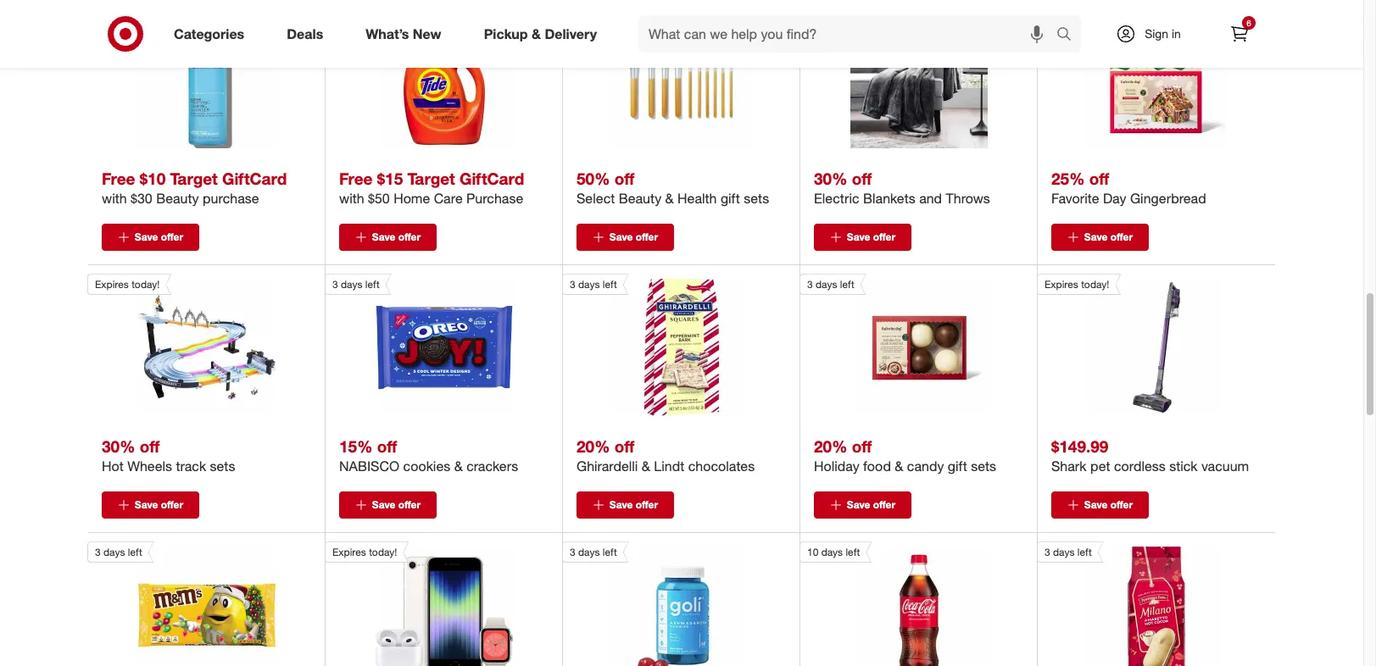 Task type: locate. For each thing, give the bounding box(es) containing it.
1 horizontal spatial expires today! button
[[325, 542, 513, 667]]

30%
[[814, 169, 848, 189], [102, 437, 135, 457]]

3 days left button
[[325, 274, 513, 417], [562, 274, 750, 417], [800, 274, 988, 417], [87, 542, 275, 667], [562, 542, 750, 667], [1038, 542, 1226, 667]]

offer down home
[[398, 231, 421, 244]]

with inside free $10 target giftcard with $30 beauty purchase
[[102, 190, 127, 207]]

expires
[[95, 279, 129, 291], [1045, 279, 1079, 291], [333, 547, 366, 559]]

1 target from the left
[[170, 169, 218, 189]]

save down pet
[[1085, 499, 1108, 512]]

1 free from the left
[[102, 169, 135, 189]]

save offer button for $149.99 shark pet cordless stick vacuum
[[1052, 492, 1150, 519]]

save for 30% off electric blankets and throws
[[847, 231, 871, 244]]

purchase
[[467, 190, 524, 207]]

20% inside 20% off holiday food & candy gift sets
[[814, 437, 848, 457]]

free inside free $10 target giftcard with $30 beauty purchase
[[102, 169, 135, 189]]

sign in link
[[1102, 15, 1208, 53]]

sets for 50% off
[[744, 190, 770, 207]]

0 vertical spatial 30%
[[814, 169, 848, 189]]

sets right candy
[[972, 458, 997, 475]]

offer for free $10 target giftcard with $30 beauty purchase
[[161, 231, 183, 244]]

new
[[413, 25, 442, 42]]

free $10 target giftcard with $30 beauty purchase
[[102, 169, 287, 207]]

offer
[[161, 231, 183, 244], [398, 231, 421, 244], [636, 231, 658, 244], [874, 231, 896, 244], [1111, 231, 1134, 244], [161, 499, 183, 512], [398, 499, 421, 512], [636, 499, 658, 512], [874, 499, 896, 512], [1111, 499, 1134, 512]]

3
[[333, 279, 338, 291], [570, 279, 576, 291], [808, 279, 813, 291], [95, 547, 101, 559], [570, 547, 576, 559], [1045, 547, 1051, 559]]

30% up electric
[[814, 169, 848, 189]]

1 vertical spatial 30%
[[102, 437, 135, 457]]

off up the ghirardelli
[[615, 437, 635, 457]]

pickup & delivery link
[[470, 15, 618, 53]]

delivery
[[545, 25, 597, 42]]

sets inside 30% off hot wheels track sets
[[210, 458, 235, 475]]

50%
[[577, 169, 610, 189]]

save down $50
[[372, 231, 396, 244]]

offer for 15% off nabisco cookies & crackers
[[398, 499, 421, 512]]

electric
[[814, 190, 860, 207]]

2 with from the left
[[339, 190, 364, 207]]

track
[[176, 458, 206, 475]]

deals
[[287, 25, 323, 42]]

& for 15% off
[[454, 458, 463, 475]]

0 horizontal spatial target
[[170, 169, 218, 189]]

chocolates
[[689, 458, 755, 475]]

$15
[[377, 169, 403, 189]]

1 horizontal spatial 30%
[[814, 169, 848, 189]]

20% inside 20% off ghirardelli & lindt chocolates
[[577, 437, 610, 457]]

care
[[434, 190, 463, 207]]

1 horizontal spatial beauty
[[619, 190, 662, 207]]

& inside 20% off ghirardelli & lindt chocolates
[[642, 458, 651, 475]]

offer down the track
[[161, 499, 183, 512]]

expires today! button
[[87, 274, 275, 417], [1038, 274, 1226, 417], [325, 542, 513, 667]]

20%
[[577, 437, 610, 457], [814, 437, 848, 457]]

sign
[[1145, 26, 1169, 41]]

30% up hot
[[102, 437, 135, 457]]

blankets
[[864, 190, 916, 207]]

gift right candy
[[948, 458, 968, 475]]

1 horizontal spatial target
[[408, 169, 455, 189]]

off for 20% off holiday food & candy gift sets
[[852, 437, 872, 457]]

save down $30
[[135, 231, 158, 244]]

6 link
[[1222, 15, 1259, 53]]

save offer button down $30
[[102, 224, 199, 251]]

save down the ghirardelli
[[610, 499, 633, 512]]

save offer for 15% off nabisco cookies & crackers
[[372, 499, 421, 512]]

0 horizontal spatial today!
[[132, 279, 160, 291]]

giftcard
[[222, 169, 287, 189], [460, 169, 525, 189]]

offer down cookies
[[398, 499, 421, 512]]

what's
[[366, 25, 409, 42]]

save
[[135, 231, 158, 244], [372, 231, 396, 244], [610, 231, 633, 244], [847, 231, 871, 244], [1085, 231, 1108, 244], [135, 499, 158, 512], [372, 499, 396, 512], [610, 499, 633, 512], [847, 499, 871, 512], [1085, 499, 1108, 512]]

gift inside 20% off holiday food & candy gift sets
[[948, 458, 968, 475]]

&
[[532, 25, 541, 42], [666, 190, 674, 207], [454, 458, 463, 475], [642, 458, 651, 475], [895, 458, 904, 475]]

hot
[[102, 458, 124, 475]]

save for 50% off select beauty & health gift sets
[[610, 231, 633, 244]]

& right pickup
[[532, 25, 541, 42]]

2 target from the left
[[408, 169, 455, 189]]

offer down day
[[1111, 231, 1134, 244]]

2 free from the left
[[339, 169, 373, 189]]

20% for 20% off ghirardelli & lindt chocolates
[[577, 437, 610, 457]]

expires today! for 30%
[[95, 279, 160, 291]]

10 days left
[[808, 547, 861, 559]]

save down 'food'
[[847, 499, 871, 512]]

off up electric
[[852, 169, 872, 189]]

1 horizontal spatial 20%
[[814, 437, 848, 457]]

free up $50
[[339, 169, 373, 189]]

save offer button for 20% off ghirardelli & lindt chocolates
[[577, 492, 674, 519]]

0 horizontal spatial with
[[102, 190, 127, 207]]

& inside 15% off nabisco cookies & crackers
[[454, 458, 463, 475]]

target up care
[[408, 169, 455, 189]]

0 horizontal spatial expires
[[95, 279, 129, 291]]

15%
[[339, 437, 373, 457]]

off for 30% off hot wheels track sets
[[140, 437, 160, 457]]

0 horizontal spatial giftcard
[[222, 169, 287, 189]]

food
[[864, 458, 891, 475]]

search button
[[1049, 15, 1090, 56]]

1 vertical spatial gift
[[948, 458, 968, 475]]

target
[[170, 169, 218, 189], [408, 169, 455, 189]]

off inside 30% off electric blankets and throws
[[852, 169, 872, 189]]

save offer button down select
[[577, 224, 674, 251]]

beauty right select
[[619, 190, 662, 207]]

today!
[[132, 279, 160, 291], [1082, 279, 1110, 291], [369, 547, 397, 559]]

save down select
[[610, 231, 633, 244]]

expires today!
[[95, 279, 160, 291], [1045, 279, 1110, 291], [333, 547, 397, 559]]

0 horizontal spatial 20%
[[577, 437, 610, 457]]

save offer button down pet
[[1052, 492, 1150, 519]]

1 giftcard from the left
[[222, 169, 287, 189]]

0 horizontal spatial sets
[[210, 458, 235, 475]]

0 horizontal spatial expires today!
[[95, 279, 160, 291]]

expires today! for $149.99
[[1045, 279, 1110, 291]]

save offer button down nabisco on the bottom of the page
[[339, 492, 437, 519]]

save offer button for free $15 target giftcard with $50 home care purchase
[[339, 224, 437, 251]]

giftcard inside free $10 target giftcard with $30 beauty purchase
[[222, 169, 287, 189]]

sets
[[744, 190, 770, 207], [210, 458, 235, 475], [972, 458, 997, 475]]

sets inside 20% off holiday food & candy gift sets
[[972, 458, 997, 475]]

1 horizontal spatial gift
[[948, 458, 968, 475]]

off
[[615, 169, 635, 189], [852, 169, 872, 189], [1090, 169, 1110, 189], [140, 437, 160, 457], [377, 437, 397, 457], [615, 437, 635, 457], [852, 437, 872, 457]]

gift right health
[[721, 190, 741, 207]]

save offer down 'food'
[[847, 499, 896, 512]]

save for 20% off holiday food & candy gift sets
[[847, 499, 871, 512]]

off up wheels
[[140, 437, 160, 457]]

1 horizontal spatial giftcard
[[460, 169, 525, 189]]

save offer button for 30% off electric blankets and throws
[[814, 224, 912, 251]]

10
[[808, 547, 819, 559]]

free inside free $15 target giftcard with $50 home care purchase
[[339, 169, 373, 189]]

2 horizontal spatial today!
[[1082, 279, 1110, 291]]

2 horizontal spatial expires today!
[[1045, 279, 1110, 291]]

0 horizontal spatial free
[[102, 169, 135, 189]]

sets for 20% off
[[972, 458, 997, 475]]

target for $15
[[408, 169, 455, 189]]

30% off electric blankets and throws
[[814, 169, 991, 207]]

favorite
[[1052, 190, 1100, 207]]

save offer down day
[[1085, 231, 1134, 244]]

with left $50
[[339, 190, 364, 207]]

with
[[102, 190, 127, 207], [339, 190, 364, 207]]

& inside 20% off holiday food & candy gift sets
[[895, 458, 904, 475]]

& left health
[[666, 190, 674, 207]]

10 days left button
[[800, 542, 988, 667]]

1 horizontal spatial expires
[[333, 547, 366, 559]]

beauty
[[156, 190, 199, 207], [619, 190, 662, 207]]

off up day
[[1090, 169, 1110, 189]]

save offer button
[[102, 224, 199, 251], [339, 224, 437, 251], [577, 224, 674, 251], [814, 224, 912, 251], [1052, 224, 1150, 251], [102, 492, 199, 519], [339, 492, 437, 519], [577, 492, 674, 519], [814, 492, 912, 519], [1052, 492, 1150, 519]]

save for free $15 target giftcard with $50 home care purchase
[[372, 231, 396, 244]]

cordless
[[1115, 458, 1166, 475]]

off for 50% off select beauty & health gift sets
[[615, 169, 635, 189]]

20% for 20% off holiday food & candy gift sets
[[814, 437, 848, 457]]

save down electric
[[847, 231, 871, 244]]

expires for 30% off
[[95, 279, 129, 291]]

stick
[[1170, 458, 1198, 475]]

save offer down pet
[[1085, 499, 1134, 512]]

& inside the 50% off select beauty & health gift sets
[[666, 190, 674, 207]]

3 days left
[[333, 279, 380, 291], [570, 279, 617, 291], [808, 279, 855, 291], [95, 547, 142, 559], [570, 547, 617, 559], [1045, 547, 1092, 559]]

save offer button down 'food'
[[814, 492, 912, 519]]

& right cookies
[[454, 458, 463, 475]]

offer for 30% off electric blankets and throws
[[874, 231, 896, 244]]

2 horizontal spatial expires today! button
[[1038, 274, 1226, 417]]

free up $30
[[102, 169, 135, 189]]

save for $149.99 shark pet cordless stick vacuum
[[1085, 499, 1108, 512]]

save offer button down the ghirardelli
[[577, 492, 674, 519]]

30% inside 30% off hot wheels track sets
[[102, 437, 135, 457]]

ghirardelli
[[577, 458, 638, 475]]

gift inside the 50% off select beauty & health gift sets
[[721, 190, 741, 207]]

target inside free $10 target giftcard with $30 beauty purchase
[[170, 169, 218, 189]]

off inside 25% off favorite day gingerbread
[[1090, 169, 1110, 189]]

offer down lindt
[[636, 499, 658, 512]]

save offer button down wheels
[[102, 492, 199, 519]]

2 20% from the left
[[814, 437, 848, 457]]

expires for $149.99
[[1045, 279, 1079, 291]]

free $15 target giftcard with $50 home care purchase
[[339, 169, 525, 207]]

2 horizontal spatial sets
[[972, 458, 997, 475]]

expires today! button for $149.99
[[1038, 274, 1226, 417]]

days
[[341, 279, 363, 291], [579, 279, 600, 291], [816, 279, 838, 291], [103, 547, 125, 559], [579, 547, 600, 559], [822, 547, 843, 559], [1054, 547, 1075, 559]]

save offer button for 25% off favorite day gingerbread
[[1052, 224, 1150, 251]]

20% off ghirardelli & lindt chocolates
[[577, 437, 755, 475]]

save offer down select
[[610, 231, 658, 244]]

target inside free $15 target giftcard with $50 home care purchase
[[408, 169, 455, 189]]

offer down blankets
[[874, 231, 896, 244]]

sets inside the 50% off select beauty & health gift sets
[[744, 190, 770, 207]]

20% up the ghirardelli
[[577, 437, 610, 457]]

0 vertical spatial gift
[[721, 190, 741, 207]]

0 horizontal spatial beauty
[[156, 190, 199, 207]]

pet
[[1091, 458, 1111, 475]]

25% off favorite day gingerbread
[[1052, 169, 1207, 207]]

sets right the track
[[210, 458, 235, 475]]

search
[[1049, 27, 1090, 44]]

offer for 50% off select beauty & health gift sets
[[636, 231, 658, 244]]

left
[[365, 279, 380, 291], [603, 279, 617, 291], [840, 279, 855, 291], [128, 547, 142, 559], [603, 547, 617, 559], [846, 547, 861, 559], [1078, 547, 1092, 559]]

beauty down $10
[[156, 190, 199, 207]]

save offer down the ghirardelli
[[610, 499, 658, 512]]

What can we help you find? suggestions appear below search field
[[639, 15, 1061, 53]]

save offer for 25% off favorite day gingerbread
[[1085, 231, 1134, 244]]

categories link
[[159, 15, 266, 53]]

0 horizontal spatial expires today! button
[[87, 274, 275, 417]]

30% for 30% off electric blankets and throws
[[814, 169, 848, 189]]

save offer down wheels
[[135, 499, 183, 512]]

0 horizontal spatial 30%
[[102, 437, 135, 457]]

& left lindt
[[642, 458, 651, 475]]

free
[[102, 169, 135, 189], [339, 169, 373, 189]]

1 beauty from the left
[[156, 190, 199, 207]]

offer down 'food'
[[874, 499, 896, 512]]

save down wheels
[[135, 499, 158, 512]]

1 with from the left
[[102, 190, 127, 207]]

days inside 10 days left button
[[822, 547, 843, 559]]

save offer button down day
[[1052, 224, 1150, 251]]

30% inside 30% off electric blankets and throws
[[814, 169, 848, 189]]

off inside 20% off holiday food & candy gift sets
[[852, 437, 872, 457]]

with inside free $15 target giftcard with $50 home care purchase
[[339, 190, 364, 207]]

save offer down blankets
[[847, 231, 896, 244]]

save offer button down $50
[[339, 224, 437, 251]]

1 horizontal spatial sets
[[744, 190, 770, 207]]

sets right health
[[744, 190, 770, 207]]

save offer for 20% off ghirardelli & lindt chocolates
[[610, 499, 658, 512]]

off inside 20% off ghirardelli & lindt chocolates
[[615, 437, 635, 457]]

off up 'food'
[[852, 437, 872, 457]]

offer down cordless
[[1111, 499, 1134, 512]]

candy
[[908, 458, 945, 475]]

& right 'food'
[[895, 458, 904, 475]]

save offer down nabisco on the bottom of the page
[[372, 499, 421, 512]]

off up nabisco on the bottom of the page
[[377, 437, 397, 457]]

vacuum
[[1202, 458, 1250, 475]]

save down day
[[1085, 231, 1108, 244]]

save offer down home
[[372, 231, 421, 244]]

2 beauty from the left
[[619, 190, 662, 207]]

health
[[678, 190, 717, 207]]

home
[[394, 190, 430, 207]]

save offer for 30% off hot wheels track sets
[[135, 499, 183, 512]]

1 20% from the left
[[577, 437, 610, 457]]

shark
[[1052, 458, 1087, 475]]

off inside 30% off hot wheels track sets
[[140, 437, 160, 457]]

save offer down $30
[[135, 231, 183, 244]]

50% off select beauty & health gift sets
[[577, 169, 770, 207]]

off inside the 50% off select beauty & health gift sets
[[615, 169, 635, 189]]

1 horizontal spatial with
[[339, 190, 364, 207]]

expires today! button for 30% off
[[87, 274, 275, 417]]

target right $10
[[170, 169, 218, 189]]

20% up holiday
[[814, 437, 848, 457]]

& for 20% off
[[895, 458, 904, 475]]

$50
[[368, 190, 390, 207]]

1 horizontal spatial free
[[339, 169, 373, 189]]

with left $30
[[102, 190, 127, 207]]

off right 50%
[[615, 169, 635, 189]]

offer down free $10 target giftcard with $30 beauty purchase
[[161, 231, 183, 244]]

left inside button
[[846, 547, 861, 559]]

save offer
[[135, 231, 183, 244], [372, 231, 421, 244], [610, 231, 658, 244], [847, 231, 896, 244], [1085, 231, 1134, 244], [135, 499, 183, 512], [372, 499, 421, 512], [610, 499, 658, 512], [847, 499, 896, 512], [1085, 499, 1134, 512]]

offer down the 50% off select beauty & health gift sets
[[636, 231, 658, 244]]

25%
[[1052, 169, 1085, 189]]

off inside 15% off nabisco cookies & crackers
[[377, 437, 397, 457]]

gift for 20% off
[[948, 458, 968, 475]]

giftcard inside free $15 target giftcard with $50 home care purchase
[[460, 169, 525, 189]]

0 horizontal spatial gift
[[721, 190, 741, 207]]

$149.99 shark pet cordless stick vacuum
[[1052, 437, 1250, 475]]

save offer button down electric
[[814, 224, 912, 251]]

2 giftcard from the left
[[460, 169, 525, 189]]

2 horizontal spatial expires
[[1045, 279, 1079, 291]]

gift
[[721, 190, 741, 207], [948, 458, 968, 475]]

lindt
[[654, 458, 685, 475]]

save offer button for 30% off hot wheels track sets
[[102, 492, 199, 519]]

save down nabisco on the bottom of the page
[[372, 499, 396, 512]]



Task type: describe. For each thing, give the bounding box(es) containing it.
with for free $15 target giftcard
[[339, 190, 364, 207]]

sign in
[[1145, 26, 1182, 41]]

save for 30% off hot wheels track sets
[[135, 499, 158, 512]]

offer for 20% off ghirardelli & lindt chocolates
[[636, 499, 658, 512]]

day
[[1104, 190, 1127, 207]]

30% off hot wheels track sets
[[102, 437, 235, 475]]

offer for $149.99 shark pet cordless stick vacuum
[[1111, 499, 1134, 512]]

what's new link
[[351, 15, 463, 53]]

offer for 25% off favorite day gingerbread
[[1111, 231, 1134, 244]]

save offer button for 20% off holiday food & candy gift sets
[[814, 492, 912, 519]]

free for free $10 target giftcard
[[102, 169, 135, 189]]

today! for 30%
[[132, 279, 160, 291]]

categories
[[174, 25, 245, 42]]

save for 15% off nabisco cookies & crackers
[[372, 499, 396, 512]]

and
[[920, 190, 943, 207]]

6
[[1247, 18, 1252, 28]]

save for 25% off favorite day gingerbread
[[1085, 231, 1108, 244]]

throws
[[946, 190, 991, 207]]

what's new
[[366, 25, 442, 42]]

in
[[1172, 26, 1182, 41]]

save offer for free $10 target giftcard with $30 beauty purchase
[[135, 231, 183, 244]]

with for free $10 target giftcard
[[102, 190, 127, 207]]

offer for 20% off holiday food & candy gift sets
[[874, 499, 896, 512]]

giftcard for free $15 target giftcard
[[460, 169, 525, 189]]

20% off holiday food & candy gift sets
[[814, 437, 997, 475]]

nabisco
[[339, 458, 400, 475]]

purchase
[[203, 190, 259, 207]]

$10
[[140, 169, 166, 189]]

beauty inside the 50% off select beauty & health gift sets
[[619, 190, 662, 207]]

1 horizontal spatial today!
[[369, 547, 397, 559]]

$149.99
[[1052, 437, 1109, 457]]

off for 15% off nabisco cookies & crackers
[[377, 437, 397, 457]]

free for free $15 target giftcard
[[339, 169, 373, 189]]

save offer for 50% off select beauty & health gift sets
[[610, 231, 658, 244]]

beauty inside free $10 target giftcard with $30 beauty purchase
[[156, 190, 199, 207]]

save for 20% off ghirardelli & lindt chocolates
[[610, 499, 633, 512]]

cookies
[[403, 458, 451, 475]]

30% for 30% off hot wheels track sets
[[102, 437, 135, 457]]

target for $10
[[170, 169, 218, 189]]

gingerbread
[[1131, 190, 1207, 207]]

gift for 50% off
[[721, 190, 741, 207]]

off for 20% off ghirardelli & lindt chocolates
[[615, 437, 635, 457]]

pickup & delivery
[[484, 25, 597, 42]]

wheels
[[127, 458, 172, 475]]

& for 50% off
[[666, 190, 674, 207]]

save for free $10 target giftcard with $30 beauty purchase
[[135, 231, 158, 244]]

offer for 30% off hot wheels track sets
[[161, 499, 183, 512]]

crackers
[[467, 458, 518, 475]]

off for 25% off favorite day gingerbread
[[1090, 169, 1110, 189]]

save offer for free $15 target giftcard with $50 home care purchase
[[372, 231, 421, 244]]

giftcard for free $10 target giftcard
[[222, 169, 287, 189]]

15% off nabisco cookies & crackers
[[339, 437, 518, 475]]

off for 30% off electric blankets and throws
[[852, 169, 872, 189]]

save offer for 30% off electric blankets and throws
[[847, 231, 896, 244]]

today! for $149.99
[[1082, 279, 1110, 291]]

save offer for $149.99 shark pet cordless stick vacuum
[[1085, 499, 1134, 512]]

save offer button for 50% off select beauty & health gift sets
[[577, 224, 674, 251]]

1 horizontal spatial expires today!
[[333, 547, 397, 559]]

deals link
[[273, 15, 345, 53]]

save offer for 20% off holiday food & candy gift sets
[[847, 499, 896, 512]]

$30
[[131, 190, 152, 207]]

save offer button for free $10 target giftcard with $30 beauty purchase
[[102, 224, 199, 251]]

save offer button for 15% off nabisco cookies & crackers
[[339, 492, 437, 519]]

offer for free $15 target giftcard with $50 home care purchase
[[398, 231, 421, 244]]

select
[[577, 190, 615, 207]]

pickup
[[484, 25, 528, 42]]

holiday
[[814, 458, 860, 475]]



Task type: vqa. For each thing, say whether or not it's contained in the screenshot.
Shop
no



